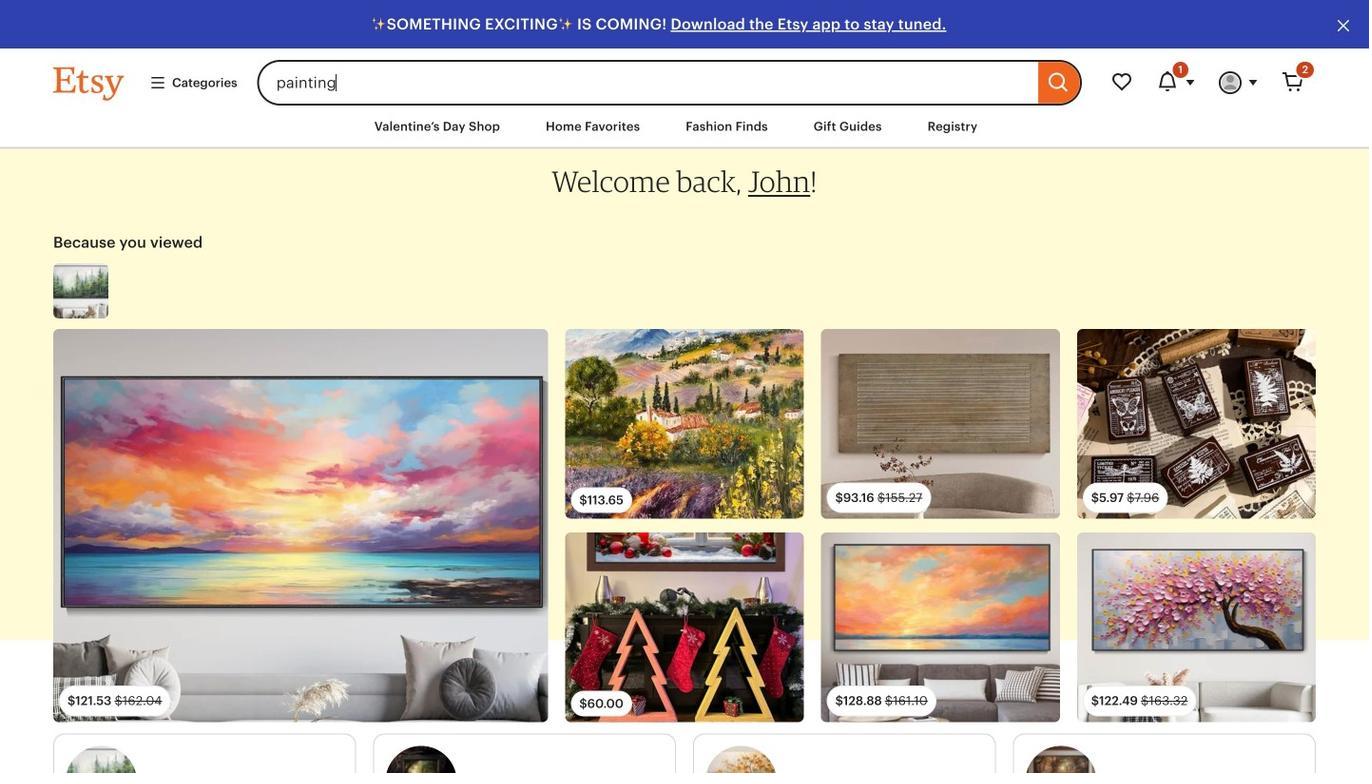 Task type: describe. For each thing, give the bounding box(es) containing it.
hand tree botanical painting on canvas pink tree wall decor painting, fashion wall decor art, living room decor painting, bedroom wall decor image
[[1077, 532, 1316, 722]]

custom sunrise seascape canvas oil painting, original sea and sky landscape textured wall art, large orange evening art, boho wall decor image
[[821, 532, 1060, 722]]

Search for anything text field
[[257, 60, 1035, 106]]



Task type: locate. For each thing, give the bounding box(es) containing it.
wabi-sabi wall art earth tone line art 3d minimalist heavy texture wall art brown painting on canvas living room painting fashion room decor image
[[821, 329, 1060, 519]]

forest plant wooden stamp, handmade scrapbook decoration diy material image
[[1077, 329, 1316, 519]]

menu bar
[[0, 49, 1369, 149], [19, 106, 1350, 149]]

handcrafted wooden christmas tree | custom christmas | diy christmas ornaments | rustic handmade christmas | vintage-inspired | eco-friendly image
[[565, 532, 804, 722]]

None search field
[[257, 60, 1082, 106]]

abstract landscape hand oil painting green forest plant painting, living room decor painting fashion art tree custom painting christmas gift image
[[53, 263, 108, 319]]

banner
[[19, 49, 1350, 106]]

oil painting provence lavender landscape  made just for you hand painted image
[[565, 329, 804, 519]]

ocean sunset landscape canvas oil painting abstract original textured colorful clouds and sea large wall decor living room wall art  a gift image
[[53, 329, 548, 722]]



Task type: vqa. For each thing, say whether or not it's contained in the screenshot.
"Wabi-Sabi Wall Art Earth Tone Line Art 3D Minimalist Heavy Texture Wall Art Brown Painting on Canvas Living Room Painting Fashion Room Decor" IMAGE
yes



